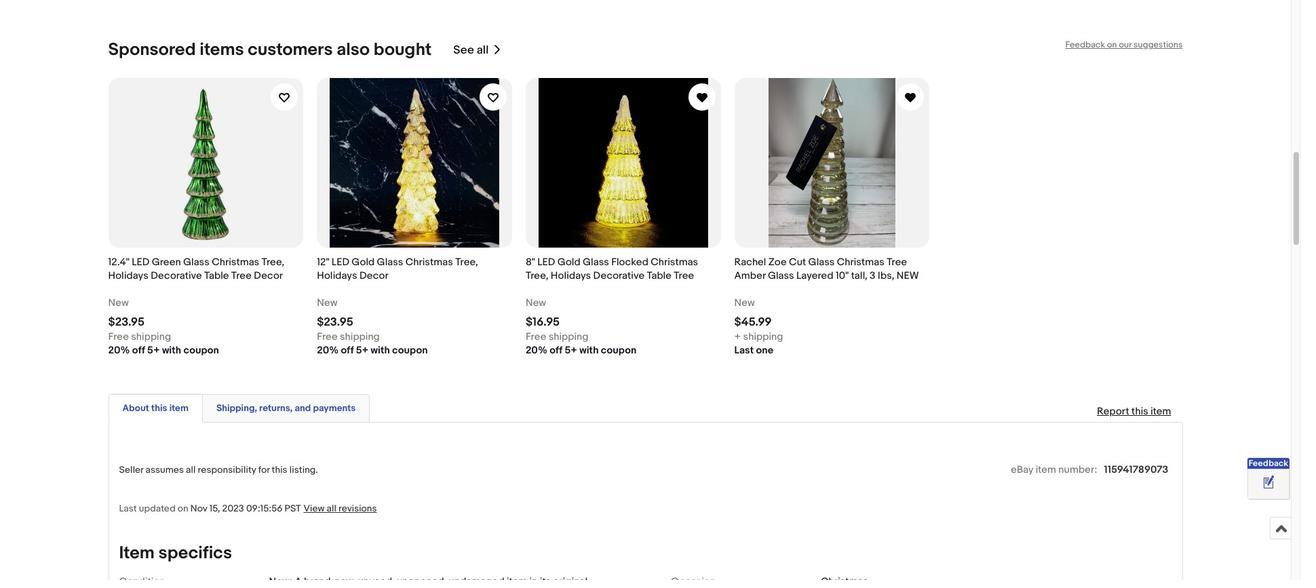 Task type: vqa. For each thing, say whether or not it's contained in the screenshot.


Task type: describe. For each thing, give the bounding box(es) containing it.
shipping, returns, and payments
[[216, 403, 356, 414]]

2 vertical spatial all
[[327, 503, 337, 515]]

last inside new $45.99 + shipping last one
[[735, 344, 754, 357]]

1 horizontal spatial item
[[1036, 464, 1057, 477]]

tree, for 12.4" led green glass christmas tree, holidays decorative table tree decor
[[262, 256, 285, 269]]

20% off 5+ with coupon text field
[[526, 344, 637, 358]]

20% off 5+ with coupon text field for decorative
[[108, 344, 219, 358]]

led for 12.4"
[[132, 256, 150, 269]]

off for decor
[[341, 344, 354, 357]]

0 horizontal spatial on
[[178, 503, 188, 515]]

nov
[[191, 503, 207, 515]]

led for 12"
[[332, 256, 350, 269]]

cut
[[789, 256, 807, 269]]

decorative inside 12.4" led green glass christmas tree, holidays decorative table tree decor
[[151, 270, 202, 282]]

8" led gold glass flocked christmas tree, holidays decorative table tree
[[526, 256, 699, 282]]

115941789073
[[1105, 464, 1169, 477]]

one
[[757, 344, 774, 357]]

feedback on our suggestions
[[1066, 39, 1183, 50]]

report this item
[[1098, 405, 1172, 418]]

tree inside the '8" led gold glass flocked christmas tree, holidays decorative table tree'
[[674, 270, 695, 282]]

gold for $16.95
[[558, 256, 581, 269]]

shipping, returns, and payments button
[[216, 402, 356, 415]]

See all text field
[[454, 43, 489, 57]]

free shipping text field for $23.95
[[317, 331, 380, 344]]

decor inside '12" led gold glass christmas tree, holidays decor'
[[360, 270, 389, 282]]

items
[[200, 39, 244, 61]]

view
[[304, 503, 325, 515]]

coupon for decorative
[[184, 344, 219, 357]]

layered
[[797, 270, 834, 282]]

+ shipping text field
[[735, 331, 784, 344]]

shipping for holidays
[[549, 331, 589, 344]]

tree, for 12" led gold glass christmas tree, holidays decor
[[456, 256, 478, 269]]

revisions
[[339, 503, 377, 515]]

shipping for decorative
[[131, 331, 171, 344]]

1 horizontal spatial on
[[1108, 39, 1118, 50]]

15,
[[210, 503, 220, 515]]

new $45.99 + shipping last one
[[735, 297, 784, 357]]

about this item button
[[123, 402, 189, 415]]

glass for decor
[[377, 256, 403, 269]]

$45.99 text field
[[735, 316, 772, 329]]

christmas for 12.4" led green glass christmas tree, holidays decorative table tree decor
[[212, 256, 259, 269]]

shipping,
[[216, 403, 257, 414]]

off for holidays
[[550, 344, 563, 357]]

new $23.95 free shipping 20% off 5+ with coupon for decor
[[317, 297, 428, 357]]

bought
[[374, 39, 432, 61]]

ebay item number: 115941789073
[[1012, 464, 1169, 477]]

new $16.95 free shipping 20% off 5+ with coupon
[[526, 297, 637, 357]]

updated
[[139, 503, 176, 515]]

holidays inside the '8" led gold glass flocked christmas tree, holidays decorative table tree'
[[551, 270, 591, 282]]

decor inside 12.4" led green glass christmas tree, holidays decorative table tree decor
[[254, 270, 283, 282]]

12.4" led green glass christmas tree, holidays decorative table tree decor
[[108, 256, 285, 282]]

tab list containing about this item
[[108, 392, 1183, 423]]

tree inside 12.4" led green glass christmas tree, holidays decorative table tree decor
[[231, 270, 252, 282]]

item
[[119, 543, 155, 564]]

sponsored items customers also bought
[[108, 39, 432, 61]]

tree inside rachel zoe cut glass christmas tree amber glass layered 10" tall, 3 lbs, new
[[887, 256, 908, 269]]

christmas inside the '8" led gold glass flocked christmas tree, holidays decorative table tree'
[[651, 256, 699, 269]]

$16.95 text field
[[526, 316, 560, 329]]

specifics
[[159, 543, 232, 564]]

feedback on our suggestions link
[[1066, 39, 1183, 50]]

see all link
[[454, 39, 503, 61]]

sponsored
[[108, 39, 196, 61]]

item specifics
[[119, 543, 232, 564]]

Last one text field
[[735, 344, 774, 358]]

new
[[897, 270, 919, 282]]

number:
[[1059, 464, 1098, 477]]

10"
[[836, 270, 849, 282]]

table inside the '8" led gold glass flocked christmas tree, holidays decorative table tree'
[[647, 270, 672, 282]]

also
[[337, 39, 370, 61]]

report
[[1098, 405, 1130, 418]]

new text field for $16.95
[[526, 297, 547, 310]]

3
[[870, 270, 876, 282]]

12"
[[317, 256, 330, 269]]

with for holidays
[[580, 344, 599, 357]]

20% off 5+ with coupon text field for decor
[[317, 344, 428, 358]]

with for decorative
[[162, 344, 181, 357]]

tree, inside the '8" led gold glass flocked christmas tree, holidays decorative table tree'
[[526, 270, 549, 282]]

about
[[123, 403, 149, 414]]

5+ for holidays
[[565, 344, 578, 357]]



Task type: locate. For each thing, give the bounding box(es) containing it.
flocked
[[612, 256, 649, 269]]

led inside '12" led gold glass christmas tree, holidays decor'
[[332, 256, 350, 269]]

5+ for decor
[[356, 344, 369, 357]]

glass inside '12" led gold glass christmas tree, holidays decor'
[[377, 256, 403, 269]]

new text field up $23.95 text field
[[108, 297, 129, 310]]

0 horizontal spatial gold
[[352, 256, 375, 269]]

shipping inside new $45.99 + shipping last one
[[744, 331, 784, 344]]

see all
[[454, 43, 489, 57]]

1 shipping from the left
[[131, 331, 171, 344]]

tree, left 8"
[[456, 256, 478, 269]]

item right ebay
[[1036, 464, 1057, 477]]

2 horizontal spatial new text field
[[735, 297, 755, 310]]

1 vertical spatial last
[[119, 503, 137, 515]]

free for 8" led gold glass flocked christmas tree, holidays decorative table tree
[[526, 331, 547, 344]]

2 5+ from the left
[[356, 344, 369, 357]]

3 5+ from the left
[[565, 344, 578, 357]]

holidays
[[108, 270, 149, 282], [317, 270, 357, 282], [551, 270, 591, 282]]

glass inside 12.4" led green glass christmas tree, holidays decorative table tree decor
[[183, 256, 210, 269]]

0 horizontal spatial 20% off 5+ with coupon text field
[[108, 344, 219, 358]]

0 horizontal spatial off
[[132, 344, 145, 357]]

with inside new $16.95 free shipping 20% off 5+ with coupon
[[580, 344, 599, 357]]

new inside new $45.99 + shipping last one
[[735, 297, 755, 310]]

1 $23.95 from the left
[[108, 316, 145, 329]]

glass for decorative
[[183, 256, 210, 269]]

2 gold from the left
[[558, 256, 581, 269]]

customers
[[248, 39, 333, 61]]

zoe
[[769, 256, 787, 269]]

holidays up new $16.95 free shipping 20% off 5+ with coupon
[[551, 270, 591, 282]]

$23.95 text field
[[317, 316, 354, 329]]

responsibility
[[198, 464, 256, 476]]

0 vertical spatial feedback
[[1066, 39, 1106, 50]]

suggestions
[[1134, 39, 1183, 50]]

3 shipping from the left
[[549, 331, 589, 344]]

$23.95 text field
[[108, 316, 145, 329]]

rachel
[[735, 256, 767, 269]]

2 horizontal spatial tree
[[887, 256, 908, 269]]

free inside new $16.95 free shipping 20% off 5+ with coupon
[[526, 331, 547, 344]]

free down $23.95 text box
[[317, 331, 338, 344]]

holidays for 12.4"
[[108, 270, 149, 282]]

3 christmas from the left
[[651, 256, 699, 269]]

shipping for decor
[[340, 331, 380, 344]]

1 new text field from the left
[[108, 297, 129, 310]]

1 horizontal spatial 5+
[[356, 344, 369, 357]]

free for 12.4" led green glass christmas tree, holidays decorative table tree decor
[[108, 331, 129, 344]]

new up $23.95 text field
[[108, 297, 129, 310]]

1 led from the left
[[132, 256, 150, 269]]

item
[[169, 403, 189, 414], [1151, 405, 1172, 418], [1036, 464, 1057, 477]]

last left updated
[[119, 503, 137, 515]]

tree, inside 12.4" led green glass christmas tree, holidays decorative table tree decor
[[262, 256, 285, 269]]

shipping up one at the bottom of the page
[[744, 331, 784, 344]]

gold right 12"
[[352, 256, 375, 269]]

0 horizontal spatial table
[[204, 270, 229, 282]]

holidays down 12"
[[317, 270, 357, 282]]

tree,
[[262, 256, 285, 269], [456, 256, 478, 269], [526, 270, 549, 282]]

holidays down "12.4""
[[108, 270, 149, 282]]

led for 8"
[[538, 256, 555, 269]]

this for about
[[151, 403, 167, 414]]

2 decorative from the left
[[594, 270, 645, 282]]

with for decor
[[371, 344, 390, 357]]

1 horizontal spatial table
[[647, 270, 672, 282]]

2 horizontal spatial tree,
[[526, 270, 549, 282]]

3 off from the left
[[550, 344, 563, 357]]

rachel zoe cut glass christmas tree amber glass layered 10" tall, 3 lbs, new
[[735, 256, 919, 282]]

free for 12" led gold glass christmas tree, holidays decor
[[317, 331, 338, 344]]

christmas
[[212, 256, 259, 269], [406, 256, 453, 269], [651, 256, 699, 269], [837, 256, 885, 269]]

led inside 12.4" led green glass christmas tree, holidays decorative table tree decor
[[132, 256, 150, 269]]

0 vertical spatial last
[[735, 344, 754, 357]]

1 gold from the left
[[352, 256, 375, 269]]

2 new $23.95 free shipping 20% off 5+ with coupon from the left
[[317, 297, 428, 357]]

2 20% off 5+ with coupon text field from the left
[[317, 344, 428, 358]]

our
[[1120, 39, 1132, 50]]

Free shipping text field
[[108, 331, 171, 344]]

2 horizontal spatial all
[[477, 43, 489, 57]]

free down $23.95 text field
[[108, 331, 129, 344]]

this right report
[[1132, 405, 1149, 418]]

shipping
[[131, 331, 171, 344], [340, 331, 380, 344], [549, 331, 589, 344], [744, 331, 784, 344]]

8"
[[526, 256, 535, 269]]

0 horizontal spatial feedback
[[1066, 39, 1106, 50]]

3 new from the left
[[526, 297, 547, 310]]

5+ inside new $16.95 free shipping 20% off 5+ with coupon
[[565, 344, 578, 357]]

new for 12" led gold glass christmas tree, holidays decor
[[317, 297, 338, 310]]

1 horizontal spatial this
[[272, 464, 288, 476]]

2 holidays from the left
[[317, 270, 357, 282]]

seller
[[119, 464, 143, 476]]

glass inside the '8" led gold glass flocked christmas tree, holidays decorative table tree'
[[583, 256, 609, 269]]

glass for holidays
[[583, 256, 609, 269]]

2 horizontal spatial free
[[526, 331, 547, 344]]

0 horizontal spatial decor
[[254, 270, 283, 282]]

1 horizontal spatial decor
[[360, 270, 389, 282]]

shipping for glass
[[744, 331, 784, 344]]

off down $23.95 text box
[[341, 344, 354, 357]]

off down $23.95 text field
[[132, 344, 145, 357]]

2 horizontal spatial coupon
[[601, 344, 637, 357]]

2 free from the left
[[317, 331, 338, 344]]

1 horizontal spatial free
[[317, 331, 338, 344]]

1 horizontal spatial $23.95
[[317, 316, 354, 329]]

2 christmas from the left
[[406, 256, 453, 269]]

0 horizontal spatial this
[[151, 403, 167, 414]]

new for 8" led gold glass flocked christmas tree, holidays decorative table tree
[[526, 297, 547, 310]]

new $23.95 free shipping 20% off 5+ with coupon down '12" led gold glass christmas tree, holidays decor'
[[317, 297, 428, 357]]

new up $16.95
[[526, 297, 547, 310]]

20% for 8" led gold glass flocked christmas tree, holidays decorative table tree
[[526, 344, 548, 357]]

20%
[[108, 344, 130, 357], [317, 344, 339, 357], [526, 344, 548, 357]]

holidays inside '12" led gold glass christmas tree, holidays decor'
[[317, 270, 357, 282]]

this right for
[[272, 464, 288, 476]]

2 horizontal spatial holidays
[[551, 270, 591, 282]]

with
[[162, 344, 181, 357], [371, 344, 390, 357], [580, 344, 599, 357]]

new text field up $45.99
[[735, 297, 755, 310]]

1 free from the left
[[108, 331, 129, 344]]

1 20% off 5+ with coupon text field from the left
[[108, 344, 219, 358]]

gold inside '12" led gold glass christmas tree, holidays decor'
[[352, 256, 375, 269]]

christmas inside 12.4" led green glass christmas tree, holidays decorative table tree decor
[[212, 256, 259, 269]]

new for 12.4" led green glass christmas tree, holidays decorative table tree decor
[[108, 297, 129, 310]]

decorative
[[151, 270, 202, 282], [594, 270, 645, 282]]

ebay
[[1012, 464, 1034, 477]]

tree, inside '12" led gold glass christmas tree, holidays decor'
[[456, 256, 478, 269]]

1 horizontal spatial new text field
[[526, 297, 547, 310]]

0 horizontal spatial 20%
[[108, 344, 130, 357]]

1 horizontal spatial tree,
[[456, 256, 478, 269]]

all inside see all link
[[477, 43, 489, 57]]

glass left flocked
[[583, 256, 609, 269]]

shipping up 20% off 5+ with coupon text box
[[549, 331, 589, 344]]

2 coupon from the left
[[392, 344, 428, 357]]

0 horizontal spatial free shipping text field
[[317, 331, 380, 344]]

3 coupon from the left
[[601, 344, 637, 357]]

0 vertical spatial on
[[1108, 39, 1118, 50]]

2 horizontal spatial with
[[580, 344, 599, 357]]

0 horizontal spatial led
[[132, 256, 150, 269]]

shipping down $23.95 text box
[[340, 331, 380, 344]]

$23.95 down new text field
[[317, 316, 354, 329]]

table inside 12.4" led green glass christmas tree, holidays decorative table tree decor
[[204, 270, 229, 282]]

0 horizontal spatial holidays
[[108, 270, 149, 282]]

1 horizontal spatial tree
[[674, 270, 695, 282]]

new text field up $16.95
[[526, 297, 547, 310]]

glass right green
[[183, 256, 210, 269]]

christmas for 12" led gold glass christmas tree, holidays decor
[[406, 256, 453, 269]]

free shipping text field down $16.95
[[526, 331, 589, 344]]

seller assumes all responsibility for this listing.
[[119, 464, 318, 476]]

item for report this item
[[1151, 405, 1172, 418]]

20% down $16.95
[[526, 344, 548, 357]]

0 vertical spatial all
[[477, 43, 489, 57]]

item right about
[[169, 403, 189, 414]]

tab list
[[108, 392, 1183, 423]]

free
[[108, 331, 129, 344], [317, 331, 338, 344], [526, 331, 547, 344]]

table
[[204, 270, 229, 282], [647, 270, 672, 282]]

0 horizontal spatial new $23.95 free shipping 20% off 5+ with coupon
[[108, 297, 219, 357]]

new
[[108, 297, 129, 310], [317, 297, 338, 310], [526, 297, 547, 310], [735, 297, 755, 310]]

coupon for decor
[[392, 344, 428, 357]]

payments
[[313, 403, 356, 414]]

1 new $23.95 free shipping 20% off 5+ with coupon from the left
[[108, 297, 219, 357]]

1 decor from the left
[[254, 270, 283, 282]]

0 horizontal spatial last
[[119, 503, 137, 515]]

20% off 5+ with coupon text field down $23.95 text field
[[108, 344, 219, 358]]

green
[[152, 256, 181, 269]]

new up $23.95 text box
[[317, 297, 338, 310]]

3 free from the left
[[526, 331, 547, 344]]

$23.95 for 12" led gold glass christmas tree, holidays decor
[[317, 316, 354, 329]]

12" led gold glass christmas tree, holidays decor
[[317, 256, 478, 282]]

off down $16.95 text field
[[550, 344, 563, 357]]

led right 12"
[[332, 256, 350, 269]]

0 horizontal spatial free
[[108, 331, 129, 344]]

3 with from the left
[[580, 344, 599, 357]]

on left nov
[[178, 503, 188, 515]]

all right see
[[477, 43, 489, 57]]

20% down $23.95 text box
[[317, 344, 339, 357]]

1 horizontal spatial holidays
[[317, 270, 357, 282]]

feedback for feedback
[[1249, 458, 1289, 469]]

1 table from the left
[[204, 270, 229, 282]]

gold inside the '8" led gold glass flocked christmas tree, holidays decorative table tree'
[[558, 256, 581, 269]]

1 5+ from the left
[[147, 344, 160, 357]]

0 horizontal spatial new text field
[[108, 297, 129, 310]]

tall,
[[852, 270, 868, 282]]

$23.95 up free shipping text box
[[108, 316, 145, 329]]

all right the view in the left bottom of the page
[[327, 503, 337, 515]]

about this item
[[123, 403, 189, 414]]

pst
[[285, 503, 301, 515]]

2 horizontal spatial led
[[538, 256, 555, 269]]

for
[[258, 464, 270, 476]]

off
[[132, 344, 145, 357], [341, 344, 354, 357], [550, 344, 563, 357]]

assumes
[[146, 464, 184, 476]]

1 horizontal spatial last
[[735, 344, 754, 357]]

4 christmas from the left
[[837, 256, 885, 269]]

gold right 8"
[[558, 256, 581, 269]]

1 horizontal spatial free shipping text field
[[526, 331, 589, 344]]

$23.95
[[108, 316, 145, 329], [317, 316, 354, 329]]

2 led from the left
[[332, 256, 350, 269]]

1 free shipping text field from the left
[[317, 331, 380, 344]]

+
[[735, 331, 741, 344]]

tree
[[887, 256, 908, 269], [231, 270, 252, 282], [674, 270, 695, 282]]

and
[[295, 403, 311, 414]]

this inside button
[[151, 403, 167, 414]]

2 horizontal spatial 5+
[[565, 344, 578, 357]]

decorative inside the '8" led gold glass flocked christmas tree, holidays decorative table tree'
[[594, 270, 645, 282]]

led inside the '8" led gold glass flocked christmas tree, holidays decorative table tree'
[[538, 256, 555, 269]]

$45.99
[[735, 316, 772, 329]]

feedback
[[1066, 39, 1106, 50], [1249, 458, 1289, 469]]

5+
[[147, 344, 160, 357], [356, 344, 369, 357], [565, 344, 578, 357]]

coupon inside new $16.95 free shipping 20% off 5+ with coupon
[[601, 344, 637, 357]]

2023
[[222, 503, 244, 515]]

0 horizontal spatial all
[[186, 464, 196, 476]]

0 horizontal spatial coupon
[[184, 344, 219, 357]]

12.4"
[[108, 256, 130, 269]]

last down +
[[735, 344, 754, 357]]

1 coupon from the left
[[184, 344, 219, 357]]

free shipping text field down $23.95 text box
[[317, 331, 380, 344]]

1 horizontal spatial gold
[[558, 256, 581, 269]]

coupon for holidays
[[601, 344, 637, 357]]

2 new text field from the left
[[526, 297, 547, 310]]

this right about
[[151, 403, 167, 414]]

20% inside new $16.95 free shipping 20% off 5+ with coupon
[[526, 344, 548, 357]]

20% off 5+ with coupon text field down $23.95 text box
[[317, 344, 428, 358]]

0 horizontal spatial item
[[169, 403, 189, 414]]

1 horizontal spatial feedback
[[1249, 458, 1289, 469]]

new text field for $23.95
[[108, 297, 129, 310]]

1 horizontal spatial off
[[341, 344, 354, 357]]

christmas inside rachel zoe cut glass christmas tree amber glass layered 10" tall, 3 lbs, new
[[837, 256, 885, 269]]

2 shipping from the left
[[340, 331, 380, 344]]

glass right 12"
[[377, 256, 403, 269]]

New text field
[[108, 297, 129, 310], [526, 297, 547, 310], [735, 297, 755, 310]]

decorative down flocked
[[594, 270, 645, 282]]

0 horizontal spatial with
[[162, 344, 181, 357]]

this for report
[[1132, 405, 1149, 418]]

see
[[454, 43, 474, 57]]

0 horizontal spatial tree
[[231, 270, 252, 282]]

1 off from the left
[[132, 344, 145, 357]]

free down $16.95
[[526, 331, 547, 344]]

item inside button
[[169, 403, 189, 414]]

1 horizontal spatial decorative
[[594, 270, 645, 282]]

shipping inside new $16.95 free shipping 20% off 5+ with coupon
[[549, 331, 589, 344]]

20% for 12.4" led green glass christmas tree, holidays decorative table tree decor
[[108, 344, 130, 357]]

1 horizontal spatial all
[[327, 503, 337, 515]]

1 with from the left
[[162, 344, 181, 357]]

led right 8"
[[538, 256, 555, 269]]

glass up layered
[[809, 256, 835, 269]]

1 vertical spatial on
[[178, 503, 188, 515]]

4 new from the left
[[735, 297, 755, 310]]

3 holidays from the left
[[551, 270, 591, 282]]

holidays for 12"
[[317, 270, 357, 282]]

1 horizontal spatial 20%
[[317, 344, 339, 357]]

all right assumes
[[186, 464, 196, 476]]

item right report
[[1151, 405, 1172, 418]]

new $23.95 free shipping 20% off 5+ with coupon
[[108, 297, 219, 357], [317, 297, 428, 357]]

off for decorative
[[132, 344, 145, 357]]

$23.95 for 12.4" led green glass christmas tree, holidays decorative table tree decor
[[108, 316, 145, 329]]

0 horizontal spatial $23.95
[[108, 316, 145, 329]]

on
[[1108, 39, 1118, 50], [178, 503, 188, 515]]

coupon
[[184, 344, 219, 357], [392, 344, 428, 357], [601, 344, 637, 357]]

lbs,
[[878, 270, 895, 282]]

2 new from the left
[[317, 297, 338, 310]]

1 horizontal spatial 20% off 5+ with coupon text field
[[317, 344, 428, 358]]

tree, left 12"
[[262, 256, 285, 269]]

listing.
[[290, 464, 318, 476]]

on left the our
[[1108, 39, 1118, 50]]

glass down zoe
[[768, 270, 795, 282]]

2 horizontal spatial off
[[550, 344, 563, 357]]

all
[[477, 43, 489, 57], [186, 464, 196, 476], [327, 503, 337, 515]]

09:15:56
[[246, 503, 283, 515]]

1 vertical spatial all
[[186, 464, 196, 476]]

2 horizontal spatial 20%
[[526, 344, 548, 357]]

1 new from the left
[[108, 297, 129, 310]]

gold for $23.95
[[352, 256, 375, 269]]

0 horizontal spatial 5+
[[147, 344, 160, 357]]

free shipping text field for $16.95
[[526, 331, 589, 344]]

1 horizontal spatial led
[[332, 256, 350, 269]]

led right "12.4""
[[132, 256, 150, 269]]

2 free shipping text field from the left
[[526, 331, 589, 344]]

new for rachel zoe cut glass christmas tree amber glass layered 10" tall, 3 lbs, new
[[735, 297, 755, 310]]

0 horizontal spatial tree,
[[262, 256, 285, 269]]

2 horizontal spatial item
[[1151, 405, 1172, 418]]

3 20% from the left
[[526, 344, 548, 357]]

2 $23.95 from the left
[[317, 316, 354, 329]]

christmas for rachel zoe cut glass christmas tree amber glass layered 10" tall, 3 lbs, new
[[837, 256, 885, 269]]

holidays inside 12.4" led green glass christmas tree, holidays decorative table tree decor
[[108, 270, 149, 282]]

last
[[735, 344, 754, 357], [119, 503, 137, 515]]

4 shipping from the left
[[744, 331, 784, 344]]

decor
[[254, 270, 283, 282], [360, 270, 389, 282]]

shipping down $23.95 text field
[[131, 331, 171, 344]]

led
[[132, 256, 150, 269], [332, 256, 350, 269], [538, 256, 555, 269]]

3 new text field from the left
[[735, 297, 755, 310]]

new $23.95 free shipping 20% off 5+ with coupon for decorative
[[108, 297, 219, 357]]

0 horizontal spatial decorative
[[151, 270, 202, 282]]

New text field
[[317, 297, 338, 310]]

1 vertical spatial feedback
[[1249, 458, 1289, 469]]

1 christmas from the left
[[212, 256, 259, 269]]

2 horizontal spatial this
[[1132, 405, 1149, 418]]

this
[[151, 403, 167, 414], [1132, 405, 1149, 418], [272, 464, 288, 476]]

2 20% from the left
[[317, 344, 339, 357]]

new inside new $16.95 free shipping 20% off 5+ with coupon
[[526, 297, 547, 310]]

1 horizontal spatial new $23.95 free shipping 20% off 5+ with coupon
[[317, 297, 428, 357]]

amber
[[735, 270, 766, 282]]

20% off 5+ with coupon text field
[[108, 344, 219, 358], [317, 344, 428, 358]]

1 decorative from the left
[[151, 270, 202, 282]]

3 led from the left
[[538, 256, 555, 269]]

glass
[[183, 256, 210, 269], [377, 256, 403, 269], [583, 256, 609, 269], [809, 256, 835, 269], [768, 270, 795, 282]]

item for about this item
[[169, 403, 189, 414]]

2 with from the left
[[371, 344, 390, 357]]

20% for 12" led gold glass christmas tree, holidays decor
[[317, 344, 339, 357]]

new up $45.99
[[735, 297, 755, 310]]

off inside new $16.95 free shipping 20% off 5+ with coupon
[[550, 344, 563, 357]]

new $23.95 free shipping 20% off 5+ with coupon down green
[[108, 297, 219, 357]]

new text field for $45.99
[[735, 297, 755, 310]]

christmas inside '12" led gold glass christmas tree, holidays decor'
[[406, 256, 453, 269]]

view all revisions link
[[301, 502, 377, 515]]

Free shipping text field
[[317, 331, 380, 344], [526, 331, 589, 344]]

2 decor from the left
[[360, 270, 389, 282]]

2 off from the left
[[341, 344, 354, 357]]

returns,
[[259, 403, 293, 414]]

last updated on nov 15, 2023 09:15:56 pst view all revisions
[[119, 503, 377, 515]]

glass for glass
[[809, 256, 835, 269]]

$16.95
[[526, 316, 560, 329]]

1 20% from the left
[[108, 344, 130, 357]]

decorative down green
[[151, 270, 202, 282]]

1 horizontal spatial coupon
[[392, 344, 428, 357]]

report this item link
[[1091, 399, 1179, 425]]

5+ for decorative
[[147, 344, 160, 357]]

1 holidays from the left
[[108, 270, 149, 282]]

20% down $23.95 text field
[[108, 344, 130, 357]]

tree, down 8"
[[526, 270, 549, 282]]

feedback for feedback on our suggestions
[[1066, 39, 1106, 50]]

1 horizontal spatial with
[[371, 344, 390, 357]]

gold
[[352, 256, 375, 269], [558, 256, 581, 269]]

2 table from the left
[[647, 270, 672, 282]]



